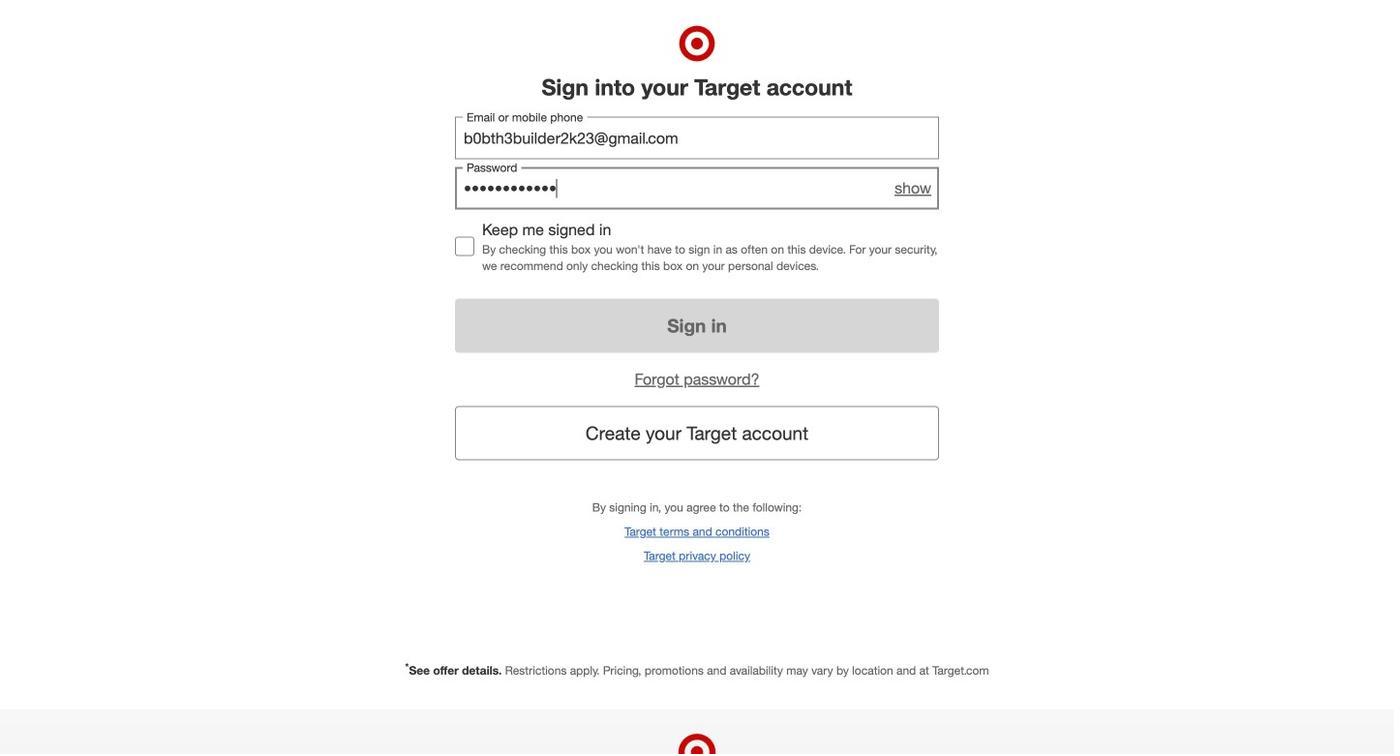 Task type: vqa. For each thing, say whether or not it's contained in the screenshot.
Elite in the NERF Elite 2.0 Eaglepoint RD 8 Blaster
no



Task type: locate. For each thing, give the bounding box(es) containing it.
None password field
[[455, 167, 940, 210]]

None checkbox
[[455, 237, 475, 256]]

target: expect more. pay less. image
[[425, 710, 970, 755]]

None text field
[[455, 117, 940, 159]]



